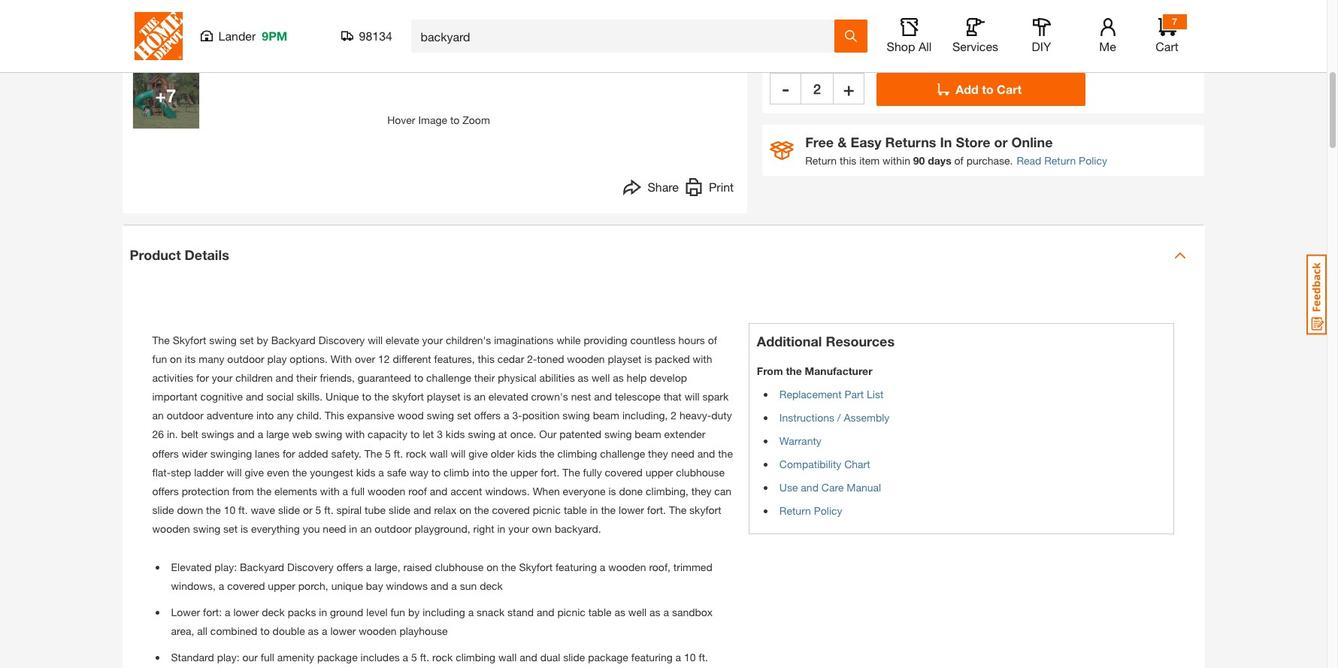 Task type: vqa. For each thing, say whether or not it's contained in the screenshot.
second Their from right
yes



Task type: locate. For each thing, give the bounding box(es) containing it.
an left elevated
[[474, 390, 486, 403]]

0 horizontal spatial 10
[[224, 504, 235, 517]]

abilities
[[539, 371, 575, 384]]

2 horizontal spatial 5
[[411, 651, 417, 664]]

adventure
[[207, 409, 253, 422]]

10
[[224, 504, 235, 517], [684, 651, 696, 664]]

1 vertical spatial picnic
[[557, 606, 585, 619]]

the down protection
[[206, 504, 221, 517]]

1 horizontal spatial skyfort
[[519, 560, 553, 573]]

1 horizontal spatial well
[[628, 606, 647, 619]]

1 vertical spatial on
[[459, 504, 471, 517]]

porch,
[[298, 579, 328, 592]]

play: left our
[[217, 651, 239, 664]]

1 vertical spatial this
[[478, 352, 495, 365]]

0 vertical spatial of
[[954, 154, 963, 167]]

add for add pro referral
[[827, 2, 849, 16]]

0 horizontal spatial deck
[[262, 606, 285, 619]]

policy right 'read'
[[1079, 154, 1107, 167]]

swing up many
[[209, 333, 237, 346]]

the down the guaranteed
[[374, 390, 389, 403]]

1 horizontal spatial 7
[[1172, 16, 1177, 27]]

1 vertical spatial table
[[588, 606, 612, 619]]

the up can
[[718, 447, 733, 460]]

of inside the skyfort swing set by backyard discovery will elevate your children's imaginations while providing countless hours of fun on its many outdoor play options. with over 12 different features, this cedar 2-toned wooden playset is packed with activities for your children and their friends, guaranteed to challenge their physical abilities as well as help develop important cognitive and social skills. unique to the skyfort playset is an elevated crown's nest and telescope that will spark an outdoor adventure into any child. this expansive wood swing set offers a 3-position swing beam including, 2 heavy-duty 26 in. belt swings and a large web swing with capacity to let 3 kids swing at once. our patented swing beam extender offers wider swinging lanes for added safety. the 5 ft. rock wall will give older kids the climbing challenge they need and the flat-step ladder will give even the youngest kids a safe way to climb into the upper fort. the fully covered upper clubhouse offers protection from the elements with a full wooden roof and accent windows. when everyone is done climbing, they can slide down the 10 ft. wave slide or 5 ft. spiral tube slide and relax on the covered picnic table in the lower fort. the skyfort wooden swing set is everything you need in an outdoor playground, right in your own backyard.
[[708, 333, 717, 346]]

easy
[[851, 134, 881, 150]]

a left large,
[[366, 560, 372, 573]]

clubhouse inside elevated play: backyard discovery offers a large, raised clubhouse on the skyfort featuring a wooden roof, trimmed windows, a covered upper porch, unique bay windows and a sun deck
[[435, 560, 484, 573]]

manufacturer
[[805, 364, 872, 377]]

10 down sandbox
[[684, 651, 696, 664]]

climbing down 'snack'
[[456, 651, 495, 664]]

image
[[418, 113, 447, 126]]

offers inside elevated play: backyard discovery offers a large, raised clubhouse on the skyfort featuring a wooden roof, trimmed windows, a covered upper porch, unique bay windows and a sun deck
[[336, 560, 363, 573]]

0 vertical spatial picnic
[[533, 504, 561, 517]]

full inside the skyfort swing set by backyard discovery will elevate your children's imaginations while providing countless hours of fun on its many outdoor play options. with over 12 different features, this cedar 2-toned wooden playset is packed with activities for your children and their friends, guaranteed to challenge their physical abilities as well as help develop important cognitive and social skills. unique to the skyfort playset is an elevated crown's nest and telescope that will spark an outdoor adventure into any child. this expansive wood swing set offers a 3-position swing beam including, 2 heavy-duty 26 in. belt swings and a large web swing with capacity to let 3 kids swing at once. our patented swing beam extender offers wider swinging lanes for added safety. the 5 ft. rock wall will give older kids the climbing challenge they need and the flat-step ladder will give even the youngest kids a safe way to climb into the upper fort. the fully covered upper clubhouse offers protection from the elements with a full wooden roof and accent windows. when everyone is done climbing, they can slide down the 10 ft. wave slide or 5 ft. spiral tube slide and relax on the covered picnic table in the lower fort. the skyfort wooden swing set is everything you need in an outdoor playground, right in your own backyard.
[[351, 485, 365, 498]]

0 horizontal spatial give
[[245, 466, 264, 479]]

and
[[276, 371, 293, 384], [246, 390, 264, 403], [594, 390, 612, 403], [237, 428, 255, 441], [697, 447, 715, 460], [801, 481, 819, 493], [430, 485, 448, 498], [413, 504, 431, 517], [431, 579, 448, 592], [537, 606, 554, 619], [520, 651, 537, 664]]

1 vertical spatial full
[[261, 651, 274, 664]]

in
[[940, 134, 952, 150]]

offers up at
[[474, 409, 501, 422]]

store
[[956, 134, 990, 150]]

well inside the skyfort swing set by backyard discovery will elevate your children's imaginations while providing countless hours of fun on its many outdoor play options. with over 12 different features, this cedar 2-toned wooden playset is packed with activities for your children and their friends, guaranteed to challenge their physical abilities as well as help develop important cognitive and social skills. unique to the skyfort playset is an elevated crown's nest and telescope that will spark an outdoor adventure into any child. this expansive wood swing set offers a 3-position swing beam including, 2 heavy-duty 26 in. belt swings and a large web swing with capacity to let 3 kids swing at once. our patented swing beam extender offers wider swinging lanes for added safety. the 5 ft. rock wall will give older kids the climbing challenge they need and the flat-step ladder will give even the youngest kids a safe way to climb into the upper fort. the fully covered upper clubhouse offers protection from the elements with a full wooden roof and accent windows. when everyone is done climbing, they can slide down the 10 ft. wave slide or 5 ft. spiral tube slide and relax on the covered picnic table in the lower fort. the skyfort wooden swing set is everything you need in an outdoor playground, right in your own backyard.
[[592, 371, 610, 384]]

and down children
[[246, 390, 264, 403]]

they
[[648, 447, 668, 460], [691, 485, 711, 498]]

what
[[806, 29, 834, 43]]

hover
[[387, 113, 415, 126]]

rock inside the skyfort swing set by backyard discovery will elevate your children's imaginations while providing countless hours of fun on its many outdoor play options. with over 12 different features, this cedar 2-toned wooden playset is packed with activities for your children and their friends, guaranteed to challenge their physical abilities as well as help develop important cognitive and social skills. unique to the skyfort playset is an elevated crown's nest and telescope that will spark an outdoor adventure into any child. this expansive wood swing set offers a 3-position swing beam including, 2 heavy-duty 26 in. belt swings and a large web swing with capacity to let 3 kids swing at once. our patented swing beam extender offers wider swinging lanes for added safety. the 5 ft. rock wall will give older kids the climbing challenge they need and the flat-step ladder will give even the youngest kids a safe way to climb into the upper fort. the fully covered upper clubhouse offers protection from the elements with a full wooden roof and accent windows. when everyone is done climbing, they can slide down the 10 ft. wave slide or 5 ft. spiral tube slide and relax on the covered picnic table in the lower fort. the skyfort wooden swing set is everything you need in an outdoor playground, right in your own backyard.
[[406, 447, 426, 460]]

1 vertical spatial featuring
[[631, 651, 673, 664]]

assembly
[[844, 411, 890, 424]]

to left double
[[260, 625, 270, 638]]

elevate
[[386, 333, 419, 346]]

return down the free
[[805, 154, 837, 167]]

0 horizontal spatial lower
[[233, 606, 259, 619]]

0 horizontal spatial for
[[196, 371, 209, 384]]

an up 26
[[152, 409, 164, 422]]

outdoor down tube
[[375, 523, 412, 535]]

the up the wave
[[257, 485, 272, 498]]

your left own
[[508, 523, 529, 535]]

the down the older
[[493, 466, 507, 479]]

lower down the ground
[[330, 625, 356, 638]]

relax
[[434, 504, 456, 517]]

climbing inside the skyfort swing set by backyard discovery will elevate your children's imaginations while providing countless hours of fun on its many outdoor play options. with over 12 different features, this cedar 2-toned wooden playset is packed with activities for your children and their friends, guaranteed to challenge their physical abilities as well as help develop important cognitive and social skills. unique to the skyfort playset is an elevated crown's nest and telescope that will spark an outdoor adventure into any child. this expansive wood swing set offers a 3-position swing beam including, 2 heavy-duty 26 in. belt swings and a large web swing with capacity to let 3 kids swing at once. our patented swing beam extender offers wider swinging lanes for added safety. the 5 ft. rock wall will give older kids the climbing challenge they need and the flat-step ladder will give even the youngest kids a safe way to climb into the upper fort. the fully covered upper clubhouse offers protection from the elements with a full wooden roof and accent windows. when everyone is done climbing, they can slide down the 10 ft. wave slide or 5 ft. spiral tube slide and relax on the covered picnic table in the lower fort. the skyfort wooden swing set is everything you need in an outdoor playground, right in your own backyard.
[[557, 447, 597, 460]]

featuring inside elevated play: backyard discovery offers a large, raised clubhouse on the skyfort featuring a wooden roof, trimmed windows, a covered upper porch, unique bay windows and a sun deck
[[555, 560, 597, 573]]

2 vertical spatial 5
[[411, 651, 417, 664]]

0 horizontal spatial package
[[317, 651, 358, 664]]

0 vertical spatial lower
[[619, 504, 644, 517]]

table inside lower fort: a lower deck packs in ground level fun by including a snack stand and picnic table as well as a sandbox area, all combined to double as a lower wooden playhouse
[[588, 606, 612, 619]]

0 horizontal spatial their
[[296, 371, 317, 384]]

0 horizontal spatial wall
[[429, 447, 448, 460]]

ft. down playhouse in the bottom left of the page
[[420, 651, 429, 664]]

duty
[[711, 409, 732, 422]]

swing up 3
[[427, 409, 454, 422]]

play: inside elevated play: backyard discovery offers a large, raised clubhouse on the skyfort featuring a wooden roof, trimmed windows, a covered upper porch, unique bay windows and a sun deck
[[214, 560, 237, 573]]

1 horizontal spatial 5
[[385, 447, 391, 460]]

their down "options."
[[296, 371, 317, 384]]

with
[[331, 352, 352, 365]]

unique
[[325, 390, 359, 403]]

0 vertical spatial fort.
[[541, 466, 560, 479]]

on down 'accent'
[[459, 504, 471, 517]]

your up different
[[422, 333, 443, 346]]

None field
[[801, 73, 833, 105]]

0 vertical spatial 7
[[1172, 16, 1177, 27]]

well inside lower fort: a lower deck packs in ground level fun by including a snack stand and picnic table as well as a sandbox area, all combined to double as a lower wooden playhouse
[[628, 606, 647, 619]]

product details button
[[122, 225, 1205, 285]]

1 horizontal spatial an
[[360, 523, 372, 535]]

0 vertical spatial or
[[994, 134, 1008, 150]]

picnic inside lower fort: a lower deck packs in ground level fun by including a snack stand and picnic table as well as a sandbox area, all combined to double as a lower wooden playhouse
[[557, 606, 585, 619]]

skyfort up 'wood' at the left of page
[[392, 390, 424, 403]]

crown's
[[531, 390, 568, 403]]

with up the safety.
[[345, 428, 365, 441]]

9pm
[[262, 29, 287, 43]]

1 vertical spatial playset
[[427, 390, 461, 403]]

hover image to zoom button
[[213, 0, 664, 127]]

backyard up "options."
[[271, 333, 316, 346]]

1 vertical spatial skyfort
[[519, 560, 553, 573]]

outdoor
[[227, 352, 264, 365], [167, 409, 204, 422], [375, 523, 412, 535]]

safety.
[[331, 447, 362, 460]]

0 horizontal spatial well
[[592, 371, 610, 384]]

done
[[619, 485, 643, 498]]

an
[[474, 390, 486, 403], [152, 409, 164, 422], [360, 523, 372, 535]]

children's
[[446, 333, 491, 346]]

services
[[952, 39, 998, 53]]

0 vertical spatial policy
[[1079, 154, 1107, 167]]

belt
[[181, 428, 198, 441]]

the down 'climbing,'
[[669, 504, 686, 517]]

fully
[[583, 466, 602, 479]]

0 horizontal spatial beam
[[593, 409, 619, 422]]

1 vertical spatial of
[[708, 333, 717, 346]]

1 vertical spatial deck
[[262, 606, 285, 619]]

skyfort down can
[[689, 504, 721, 517]]

or inside the skyfort swing set by backyard discovery will elevate your children's imaginations while providing countless hours of fun on its many outdoor play options. with over 12 different features, this cedar 2-toned wooden playset is packed with activities for your children and their friends, guaranteed to challenge their physical abilities as well as help develop important cognitive and social skills. unique to the skyfort playset is an elevated crown's nest and telescope that will spark an outdoor adventure into any child. this expansive wood swing set offers a 3-position swing beam including, 2 heavy-duty 26 in. belt swings and a large web swing with capacity to let 3 kids swing at once. our patented swing beam extender offers wider swinging lanes for added safety. the 5 ft. rock wall will give older kids the climbing challenge they need and the flat-step ladder will give even the youngest kids a safe way to climb into the upper fort. the fully covered upper clubhouse offers protection from the elements with a full wooden roof and accent windows. when everyone is done climbing, they can slide down the 10 ft. wave slide or 5 ft. spiral tube slide and relax on the covered picnic table in the lower fort. the skyfort wooden swing set is everything you need in an outdoor playground, right in your own backyard.
[[303, 504, 312, 517]]

2 vertical spatial outdoor
[[375, 523, 412, 535]]

0 vertical spatial featuring
[[555, 560, 597, 573]]

the
[[152, 333, 170, 346], [364, 447, 382, 460], [563, 466, 580, 479], [669, 504, 686, 517]]

+ down the home depot logo
[[155, 85, 166, 106]]

online
[[1011, 134, 1053, 150]]

covered inside elevated play: backyard discovery offers a large, raised clubhouse on the skyfort featuring a wooden roof, trimmed windows, a covered upper porch, unique bay windows and a sun deck
[[227, 579, 265, 592]]

featuring down sandbox
[[631, 651, 673, 664]]

1 their from the left
[[296, 371, 317, 384]]

lower down done
[[619, 504, 644, 517]]

bay
[[366, 579, 383, 592]]

full
[[351, 485, 365, 498], [261, 651, 274, 664]]

2 horizontal spatial upper
[[646, 466, 673, 479]]

into up 'accent'
[[472, 466, 490, 479]]

product details
[[130, 247, 229, 263]]

discovery up with
[[318, 333, 365, 346]]

upper inside elevated play: backyard discovery offers a large, raised clubhouse on the skyfort featuring a wooden roof, trimmed windows, a covered upper porch, unique bay windows and a sun deck
[[268, 579, 295, 592]]

caret image
[[1174, 249, 1186, 261]]

5 up you
[[315, 504, 321, 517]]

you
[[303, 523, 320, 535]]

warranty
[[779, 434, 821, 447]]

7 inside the cart 7
[[1172, 16, 1177, 27]]

table
[[564, 504, 587, 517], [588, 606, 612, 619]]

play: inside standard play: our full amenity package includes a 5 ft. rock climbing wall and dual slide package featuring a 10 ft.
[[217, 651, 239, 664]]

backyard inside elevated play: backyard discovery offers a large, raised clubhouse on the skyfort featuring a wooden roof, trimmed windows, a covered upper porch, unique bay windows and a sun deck
[[240, 560, 284, 573]]

2 vertical spatial covered
[[227, 579, 265, 592]]

backyard
[[271, 333, 316, 346], [240, 560, 284, 573]]

when
[[533, 485, 560, 498]]

dual
[[540, 651, 560, 664]]

an down tube
[[360, 523, 372, 535]]

clubhouse
[[676, 466, 725, 479], [435, 560, 484, 573]]

1 horizontal spatial package
[[588, 651, 628, 664]]

and inside standard play: our full amenity package includes a 5 ft. rock climbing wall and dual slide package featuring a 10 ft.
[[520, 651, 537, 664]]

0 horizontal spatial outdoor
[[167, 409, 204, 422]]

add inside button
[[956, 82, 979, 96]]

1 horizontal spatial need
[[671, 447, 694, 460]]

windows,
[[171, 579, 216, 592]]

7
[[1172, 16, 1177, 27], [166, 85, 176, 106]]

0 vertical spatial for
[[196, 371, 209, 384]]

wall inside the skyfort swing set by backyard discovery will elevate your children's imaginations while providing countless hours of fun on its many outdoor play options. with over 12 different features, this cedar 2-toned wooden playset is packed with activities for your children and their friends, guaranteed to challenge their physical abilities as well as help develop important cognitive and social skills. unique to the skyfort playset is an elevated crown's nest and telescope that will spark an outdoor adventure into any child. this expansive wood swing set offers a 3-position swing beam including, 2 heavy-duty 26 in. belt swings and a large web swing with capacity to let 3 kids swing at once. our patented swing beam extender offers wider swinging lanes for added safety. the 5 ft. rock wall will give older kids the climbing challenge they need and the flat-step ladder will give even the youngest kids a safe way to climb into the upper fort. the fully covered upper clubhouse offers protection from the elements with a full wooden roof and accent windows. when everyone is done climbing, they can slide down the 10 ft. wave slide or 5 ft. spiral tube slide and relax on the covered picnic table in the lower fort. the skyfort wooden swing set is everything you need in an outdoor playground, right in your own backyard.
[[429, 447, 448, 460]]

wooden inside elevated play: backyard discovery offers a large, raised clubhouse on the skyfort featuring a wooden roof, trimmed windows, a covered upper porch, unique bay windows and a sun deck
[[608, 560, 646, 573]]

and left dual on the bottom
[[520, 651, 537, 664]]

0 vertical spatial playset
[[608, 352, 642, 365]]

a right fort:
[[225, 606, 230, 619]]

0 horizontal spatial upper
[[268, 579, 295, 592]]

1 vertical spatial well
[[628, 606, 647, 619]]

windows
[[386, 579, 428, 592]]

7 for cart 7
[[1172, 16, 1177, 27]]

10 inside standard play: our full amenity package includes a 5 ft. rock climbing wall and dual slide package featuring a 10 ft.
[[684, 651, 696, 664]]

2 horizontal spatial covered
[[605, 466, 643, 479]]

0 vertical spatial wall
[[429, 447, 448, 460]]

and right use
[[801, 481, 819, 493]]

unique
[[331, 579, 363, 592]]

add left pro on the right top
[[827, 2, 849, 16]]

playhouse
[[399, 625, 448, 638]]

1 horizontal spatial fort.
[[647, 504, 666, 517]]

swing down including,
[[604, 428, 632, 441]]

replacement
[[779, 388, 842, 400]]

kids down once.
[[517, 447, 537, 460]]

with down hours
[[693, 352, 712, 365]]

1 horizontal spatial challenge
[[600, 447, 645, 460]]

and up relax
[[430, 485, 448, 498]]

1 vertical spatial add
[[956, 82, 979, 96]]

by inside the skyfort swing set by backyard discovery will elevate your children's imaginations while providing countless hours of fun on its many outdoor play options. with over 12 different features, this cedar 2-toned wooden playset is packed with activities for your children and their friends, guaranteed to challenge their physical abilities as well as help develop important cognitive and social skills. unique to the skyfort playset is an elevated crown's nest and telescope that will spark an outdoor adventure into any child. this expansive wood swing set offers a 3-position swing beam including, 2 heavy-duty 26 in. belt swings and a large web swing with capacity to let 3 kids swing at once. our patented swing beam extender offers wider swinging lanes for added safety. the 5 ft. rock wall will give older kids the climbing challenge they need and the flat-step ladder will give even the youngest kids a safe way to climb into the upper fort. the fully covered upper clubhouse offers protection from the elements with a full wooden roof and accent windows. when everyone is done climbing, they can slide down the 10 ft. wave slide or 5 ft. spiral tube slide and relax on the covered picnic table in the lower fort. the skyfort wooden swing set is everything you need in an outdoor playground, right in your own backyard.
[[257, 333, 268, 346]]

to down different
[[414, 371, 423, 384]]

let
[[423, 428, 434, 441]]

+ inside button
[[843, 78, 854, 99]]

0 vertical spatial climbing
[[557, 447, 597, 460]]

0 horizontal spatial this
[[478, 352, 495, 365]]

1 horizontal spatial skyfort
[[689, 504, 721, 517]]

0 vertical spatial beam
[[593, 409, 619, 422]]

discovery
[[318, 333, 365, 346], [287, 560, 334, 573]]

1 horizontal spatial add
[[956, 82, 979, 96]]

1 horizontal spatial +
[[843, 78, 854, 99]]

0 vertical spatial fun
[[152, 352, 167, 365]]

picnic down when
[[533, 504, 561, 517]]

policy down "use and care manual" link
[[814, 504, 842, 517]]

resources
[[826, 333, 895, 349]]

full right our
[[261, 651, 274, 664]]

use and care manual link
[[779, 481, 881, 493]]

climbing down "patented"
[[557, 447, 597, 460]]

cart down services
[[997, 82, 1022, 96]]

challenge
[[426, 371, 471, 384], [600, 447, 645, 460]]

need right you
[[323, 523, 346, 535]]

0 vertical spatial challenge
[[426, 371, 471, 384]]

deck inside lower fort: a lower deck packs in ground level fun by including a snack stand and picnic table as well as a sandbox area, all combined to double as a lower wooden playhouse
[[262, 606, 285, 619]]

swing up "patented"
[[563, 409, 590, 422]]

outdoor up belt
[[167, 409, 204, 422]]

me
[[1099, 39, 1116, 53]]

skyfort up its on the bottom
[[173, 333, 206, 346]]

lower
[[619, 504, 644, 517], [233, 606, 259, 619], [330, 625, 356, 638]]

for right lanes at the left bottom of page
[[283, 447, 295, 460]]

covered up combined
[[227, 579, 265, 592]]

in
[[590, 504, 598, 517], [349, 523, 357, 535], [497, 523, 505, 535], [319, 606, 327, 619]]

0 vertical spatial add
[[827, 2, 849, 16]]

0 vertical spatial 10
[[224, 504, 235, 517]]

cart
[[1156, 39, 1178, 53], [997, 82, 1022, 96]]

play: right elevated
[[214, 560, 237, 573]]

0 horizontal spatial rock
[[406, 447, 426, 460]]

upper
[[510, 466, 538, 479], [646, 466, 673, 479], [268, 579, 295, 592]]

need down extender in the bottom of the page
[[671, 447, 694, 460]]

manual
[[847, 481, 881, 493]]

2-
[[527, 352, 537, 365]]

sandbox
[[672, 606, 713, 619]]

play: for elevated
[[214, 560, 237, 573]]

1 horizontal spatial kids
[[446, 428, 465, 441]]

1 vertical spatial rock
[[432, 651, 453, 664]]

0 horizontal spatial covered
[[227, 579, 265, 592]]

0 horizontal spatial an
[[152, 409, 164, 422]]

1 package from the left
[[317, 651, 358, 664]]

well
[[592, 371, 610, 384], [628, 606, 647, 619]]

compatibility chart link
[[779, 457, 870, 470]]

fort. down 'climbing,'
[[647, 504, 666, 517]]

offers up "unique" at the bottom left of page
[[336, 560, 363, 573]]

upper left porch,
[[268, 579, 295, 592]]

7 down the home depot logo
[[166, 85, 176, 106]]

slide right dual on the bottom
[[563, 651, 585, 664]]

at
[[498, 428, 507, 441]]

this left cedar
[[478, 352, 495, 365]]

large
[[266, 428, 289, 441]]

playset
[[608, 352, 642, 365], [427, 390, 461, 403]]

challenge down features,
[[426, 371, 471, 384]]

0 horizontal spatial skyfort
[[392, 390, 424, 403]]

1 vertical spatial kids
[[517, 447, 537, 460]]

this inside the free & easy returns in store or online return this item within 90 days of purchase. read return policy
[[840, 154, 856, 167]]

elevated play: backyard discovery offers a large, raised clubhouse on the skyfort featuring a wooden roof, trimmed windows, a covered upper porch, unique bay windows and a sun deck
[[171, 560, 712, 592]]

a left 3-
[[504, 409, 509, 422]]

0 vertical spatial 5
[[385, 447, 391, 460]]

on inside elevated play: backyard discovery offers a large, raised clubhouse on the skyfort featuring a wooden roof, trimmed windows, a covered upper porch, unique bay windows and a sun deck
[[486, 560, 498, 573]]

cedar
[[497, 352, 524, 365]]

add pro referral
[[827, 2, 916, 16]]

or up you
[[303, 504, 312, 517]]

is down features,
[[464, 390, 471, 403]]

diy
[[1032, 39, 1051, 53]]

0 vertical spatial set
[[240, 333, 254, 346]]

1 horizontal spatial outdoor
[[227, 352, 264, 365]]

wall inside standard play: our full amenity package includes a 5 ft. rock climbing wall and dual slide package featuring a 10 ft.
[[498, 651, 517, 664]]

1 horizontal spatial deck
[[480, 579, 503, 592]]

0 horizontal spatial add
[[827, 2, 849, 16]]

1 horizontal spatial they
[[691, 485, 711, 498]]

clubhouse up can
[[676, 466, 725, 479]]

lander
[[218, 29, 256, 43]]

swinging
[[210, 447, 252, 460]]

backyard discovery swing sets 2001015com 77.3 image
[[133, 62, 199, 128]]

2 horizontal spatial on
[[486, 560, 498, 573]]

package
[[317, 651, 358, 664], [588, 651, 628, 664]]

free
[[805, 134, 834, 150]]

older
[[491, 447, 514, 460]]

featuring down backyard.
[[555, 560, 597, 573]]

rock down playhouse in the bottom left of the page
[[432, 651, 453, 664]]

wooden down level
[[359, 625, 397, 638]]

for down many
[[196, 371, 209, 384]]

imaginations
[[494, 333, 554, 346]]

and inside elevated play: backyard discovery offers a large, raised clubhouse on the skyfort featuring a wooden roof, trimmed windows, a covered upper porch, unique bay windows and a sun deck
[[431, 579, 448, 592]]

fun right level
[[390, 606, 405, 619]]

the up activities
[[152, 333, 170, 346]]

fort. up when
[[541, 466, 560, 479]]

1 vertical spatial your
[[212, 371, 233, 384]]

of
[[954, 154, 963, 167], [708, 333, 717, 346]]

discovery inside the skyfort swing set by backyard discovery will elevate your children's imaginations while providing countless hours of fun on its many outdoor play options. with over 12 different features, this cedar 2-toned wooden playset is packed with activities for your children and their friends, guaranteed to challenge their physical abilities as well as help develop important cognitive and social skills. unique to the skyfort playset is an elevated crown's nest and telescope that will spark an outdoor adventure into any child. this expansive wood swing set offers a 3-position swing beam including, 2 heavy-duty 26 in. belt swings and a large web swing with capacity to let 3 kids swing at once. our patented swing beam extender offers wider swinging lanes for added safety. the 5 ft. rock wall will give older kids the climbing challenge they need and the flat-step ladder will give even the youngest kids a safe way to climb into the upper fort. the fully covered upper clubhouse offers protection from the elements with a full wooden roof and accent windows. when everyone is done climbing, they can slide down the 10 ft. wave slide or 5 ft. spiral tube slide and relax on the covered picnic table in the lower fort. the skyfort wooden swing set is everything you need in an outdoor playground, right in your own backyard.
[[318, 333, 365, 346]]

0 horizontal spatial they
[[648, 447, 668, 460]]

the up stand on the left of the page
[[501, 560, 516, 573]]

1 vertical spatial climbing
[[456, 651, 495, 664]]

1 vertical spatial into
[[472, 466, 490, 479]]

1 horizontal spatial or
[[994, 134, 1008, 150]]

or inside the free & easy returns in store or online return this item within 90 days of purchase. read return policy
[[994, 134, 1008, 150]]

and inside lower fort: a lower deck packs in ground level fun by including a snack stand and picnic table as well as a sandbox area, all combined to double as a lower wooden playhouse
[[537, 606, 554, 619]]

1 horizontal spatial table
[[588, 606, 612, 619]]

upper up 'windows.'
[[510, 466, 538, 479]]

1 vertical spatial 7
[[166, 85, 176, 106]]

climbing inside standard play: our full amenity package includes a 5 ft. rock climbing wall and dual slide package featuring a 10 ft.
[[456, 651, 495, 664]]

swing
[[209, 333, 237, 346], [427, 409, 454, 422], [563, 409, 590, 422], [315, 428, 342, 441], [468, 428, 495, 441], [604, 428, 632, 441], [193, 523, 220, 535]]

elements
[[274, 485, 317, 498]]

beam down including,
[[635, 428, 661, 441]]

return
[[805, 154, 837, 167], [1044, 154, 1076, 167], [779, 504, 811, 517]]

protection
[[182, 485, 229, 498]]

1 horizontal spatial full
[[351, 485, 365, 498]]

add
[[827, 2, 849, 16], [956, 82, 979, 96]]

social
[[266, 390, 294, 403]]

0 vertical spatial an
[[474, 390, 486, 403]]



Task type: describe. For each thing, give the bounding box(es) containing it.
-
[[782, 78, 789, 99]]

services button
[[951, 18, 999, 54]]

1 horizontal spatial upper
[[510, 466, 538, 479]]

over
[[355, 352, 375, 365]]

the down capacity
[[364, 447, 382, 460]]

7 for + 7
[[166, 85, 176, 106]]

will up "climb"
[[451, 447, 466, 460]]

return right 'read'
[[1044, 154, 1076, 167]]

slide down elements
[[278, 504, 300, 517]]

the down "everyone"
[[601, 504, 616, 517]]

fun inside the skyfort swing set by backyard discovery will elevate your children's imaginations while providing countless hours of fun on its many outdoor play options. with over 12 different features, this cedar 2-toned wooden playset is packed with activities for your children and their friends, guaranteed to challenge their physical abilities as well as help develop important cognitive and social skills. unique to the skyfort playset is an elevated crown's nest and telescope that will spark an outdoor adventure into any child. this expansive wood swing set offers a 3-position swing beam including, 2 heavy-duty 26 in. belt swings and a large web swing with capacity to let 3 kids swing at once. our patented swing beam extender offers wider swinging lanes for added safety. the 5 ft. rock wall will give older kids the climbing challenge they need and the flat-step ladder will give even the youngest kids a safe way to climb into the upper fort. the fully covered upper clubhouse offers protection from the elements with a full wooden roof and accent windows. when everyone is done climbing, they can slide down the 10 ft. wave slide or 5 ft. spiral tube slide and relax on the covered picnic table in the lower fort. the skyfort wooden swing set is everything you need in an outdoor playground, right in your own backyard.
[[152, 352, 167, 365]]

own
[[532, 523, 552, 535]]

the left fully
[[563, 466, 580, 479]]

down
[[177, 504, 203, 517]]

+ for +
[[843, 78, 854, 99]]

1 horizontal spatial your
[[422, 333, 443, 346]]

friends,
[[320, 371, 355, 384]]

a down backyard.
[[600, 560, 605, 573]]

replacement part list
[[779, 388, 883, 400]]

26
[[152, 428, 164, 441]]

0 horizontal spatial kids
[[356, 466, 375, 479]]

from the manufacturer
[[757, 364, 872, 377]]

1 horizontal spatial for
[[283, 447, 295, 460]]

will up heavy- in the right bottom of the page
[[685, 390, 700, 403]]

all
[[197, 625, 207, 638]]

1 horizontal spatial with
[[345, 428, 365, 441]]

slide right tube
[[389, 504, 410, 517]]

/
[[837, 411, 841, 424]]

play: for standard
[[217, 651, 239, 664]]

is down countless
[[644, 352, 652, 365]]

wooden down while
[[567, 352, 605, 365]]

children
[[235, 371, 273, 384]]

spiral
[[336, 504, 362, 517]]

and down extender in the bottom of the page
[[697, 447, 715, 460]]

and up social
[[276, 371, 293, 384]]

standard play: our full amenity package includes a 5 ft. rock climbing wall and dual slide package featuring a 10 ft.
[[171, 651, 708, 668]]

sun
[[460, 579, 477, 592]]

a right double
[[322, 625, 327, 638]]

0 horizontal spatial your
[[212, 371, 233, 384]]

offers down flat-
[[152, 485, 179, 498]]

me button
[[1084, 18, 1132, 54]]

will down swinging
[[227, 466, 242, 479]]

what to expect button
[[806, 29, 904, 47]]

by inside lower fort: a lower deck packs in ground level fun by including a snack stand and picnic table as well as a sandbox area, all combined to double as a lower wooden playhouse
[[408, 606, 420, 619]]

the home depot logo image
[[134, 12, 182, 60]]

instructions
[[779, 411, 834, 424]]

in down the spiral
[[349, 523, 357, 535]]

icon image
[[770, 141, 794, 160]]

lower
[[171, 606, 200, 619]]

list
[[867, 388, 883, 400]]

slide inside standard play: our full amenity package includes a 5 ft. rock climbing wall and dual slide package featuring a 10 ft.
[[563, 651, 585, 664]]

even
[[267, 466, 289, 479]]

to inside lower fort: a lower deck packs in ground level fun by including a snack stand and picnic table as well as a sandbox area, all combined to double as a lower wooden playhouse
[[260, 625, 270, 638]]

1 vertical spatial policy
[[814, 504, 842, 517]]

within
[[883, 154, 910, 167]]

ft. down sandbox
[[699, 651, 708, 664]]

0 vertical spatial need
[[671, 447, 694, 460]]

+ button
[[833, 73, 865, 105]]

tube
[[365, 504, 386, 517]]

skyfort inside elevated play: backyard discovery offers a large, raised clubhouse on the skyfort featuring a wooden roof, trimmed windows, a covered upper porch, unique bay windows and a sun deck
[[519, 560, 553, 573]]

2 horizontal spatial with
[[693, 352, 712, 365]]

climb
[[444, 466, 469, 479]]

ladder
[[194, 466, 224, 479]]

shop all
[[887, 39, 932, 53]]

ft. left the spiral
[[324, 504, 333, 517]]

area,
[[171, 625, 194, 638]]

full inside standard play: our full amenity package includes a 5 ft. rock climbing wall and dual slide package featuring a 10 ft.
[[261, 651, 274, 664]]

print button
[[685, 178, 734, 200]]

nest
[[571, 390, 591, 403]]

rock inside standard play: our full amenity package includes a 5 ft. rock climbing wall and dual slide package featuring a 10 ft.
[[432, 651, 453, 664]]

0 horizontal spatial into
[[256, 409, 274, 422]]

a up fort:
[[219, 579, 224, 592]]

lower inside the skyfort swing set by backyard discovery will elevate your children's imaginations while providing countless hours of fun on its many outdoor play options. with over 12 different features, this cedar 2-toned wooden playset is packed with activities for your children and their friends, guaranteed to challenge their physical abilities as well as help develop important cognitive and social skills. unique to the skyfort playset is an elevated crown's nest and telescope that will spark an outdoor adventure into any child. this expansive wood swing set offers a 3-position swing beam including, 2 heavy-duty 26 in. belt swings and a large web swing with capacity to let 3 kids swing at once. our patented swing beam extender offers wider swinging lanes for added safety. the 5 ft. rock wall will give older kids the climbing challenge they need and the flat-step ladder will give even the youngest kids a safe way to climb into the upper fort. the fully covered upper clubhouse offers protection from the elements with a full wooden roof and accent windows. when everyone is done climbing, they can slide down the 10 ft. wave slide or 5 ft. spiral tube slide and relax on the covered picnic table in the lower fort. the skyfort wooden swing set is everything you need in an outdoor playground, right in your own backyard.
[[619, 504, 644, 517]]

ft. up safe
[[394, 447, 403, 460]]

in right right
[[497, 523, 505, 535]]

lanes
[[255, 447, 280, 460]]

elevated
[[171, 560, 212, 573]]

cart inside button
[[997, 82, 1022, 96]]

return down use
[[779, 504, 811, 517]]

0 horizontal spatial challenge
[[426, 371, 471, 384]]

a left safe
[[378, 466, 384, 479]]

heavy-
[[679, 409, 711, 422]]

fun inside lower fort: a lower deck packs in ground level fun by including a snack stand and picnic table as well as a sandbox area, all combined to double as a lower wooden playhouse
[[390, 606, 405, 619]]

will up 12
[[368, 333, 383, 346]]

2 their from the left
[[474, 371, 495, 384]]

and down roof on the bottom
[[413, 504, 431, 517]]

share button
[[624, 178, 679, 200]]

a left 'snack'
[[468, 606, 474, 619]]

and up swinging
[[237, 428, 255, 441]]

1 horizontal spatial playset
[[608, 352, 642, 365]]

to down services
[[982, 82, 994, 96]]

additional
[[757, 333, 822, 349]]

1 vertical spatial beam
[[635, 428, 661, 441]]

read return policy link
[[1017, 153, 1107, 168]]

backyard inside the skyfort swing set by backyard discovery will elevate your children's imaginations while providing countless hours of fun on its many outdoor play options. with over 12 different features, this cedar 2-toned wooden playset is packed with activities for your children and their friends, guaranteed to challenge their physical abilities as well as help develop important cognitive and social skills. unique to the skyfort playset is an elevated crown's nest and telescope that will spark an outdoor adventure into any child. this expansive wood swing set offers a 3-position swing beam including, 2 heavy-duty 26 in. belt swings and a large web swing with capacity to let 3 kids swing at once. our patented swing beam extender offers wider swinging lanes for added safety. the 5 ft. rock wall will give older kids the climbing challenge they need and the flat-step ladder will give even the youngest kids a safe way to climb into the upper fort. the fully covered upper clubhouse offers protection from the elements with a full wooden roof and accent windows. when everyone is done climbing, they can slide down the 10 ft. wave slide or 5 ft. spiral tube slide and relax on the covered picnic table in the lower fort. the skyfort wooden swing set is everything you need in an outdoor playground, right in your own backyard.
[[271, 333, 316, 346]]

2 horizontal spatial an
[[474, 390, 486, 403]]

of inside the free & easy returns in store or online return this item within 90 days of purchase. read return policy
[[954, 154, 963, 167]]

a right includes
[[403, 651, 408, 664]]

wood
[[397, 409, 424, 422]]

that
[[663, 390, 682, 403]]

2 horizontal spatial your
[[508, 523, 529, 535]]

returns
[[885, 134, 936, 150]]

and right 'nest' at the bottom of page
[[594, 390, 612, 403]]

ground
[[330, 606, 363, 619]]

climbing,
[[646, 485, 688, 498]]

deck inside elevated play: backyard discovery offers a large, raised clubhouse on the skyfort featuring a wooden roof, trimmed windows, a covered upper porch, unique bay windows and a sun deck
[[480, 579, 503, 592]]

+ 7
[[155, 85, 176, 106]]

swing left at
[[468, 428, 495, 441]]

double
[[273, 625, 305, 638]]

compatibility
[[779, 457, 841, 470]]

youngest
[[310, 466, 353, 479]]

pro
[[852, 2, 871, 16]]

providing
[[584, 333, 627, 346]]

spark
[[702, 390, 729, 403]]

1 vertical spatial need
[[323, 523, 346, 535]]

+ for + 7
[[155, 85, 166, 106]]

hours
[[678, 333, 705, 346]]

warranty link
[[779, 434, 821, 447]]

discovery inside elevated play: backyard discovery offers a large, raised clubhouse on the skyfort featuring a wooden roof, trimmed windows, a covered upper porch, unique bay windows and a sun deck
[[287, 560, 334, 573]]

instructions / assembly link
[[779, 411, 890, 424]]

swing down down
[[193, 523, 220, 535]]

0 vertical spatial they
[[648, 447, 668, 460]]

this inside the skyfort swing set by backyard discovery will elevate your children's imaginations while providing countless hours of fun on its many outdoor play options. with over 12 different features, this cedar 2-toned wooden playset is packed with activities for your children and their friends, guaranteed to challenge their physical abilities as well as help develop important cognitive and social skills. unique to the skyfort playset is an elevated crown's nest and telescope that will spark an outdoor adventure into any child. this expansive wood swing set offers a 3-position swing beam including, 2 heavy-duty 26 in. belt swings and a large web swing with capacity to let 3 kids swing at once. our patented swing beam extender offers wider swinging lanes for added safety. the 5 ft. rock wall will give older kids the climbing challenge they need and the flat-step ladder will give even the youngest kids a safe way to climb into the upper fort. the fully covered upper clubhouse offers protection from the elements with a full wooden roof and accent windows. when everyone is done climbing, they can slide down the 10 ft. wave slide or 5 ft. spiral tube slide and relax on the covered picnic table in the lower fort. the skyfort wooden swing set is everything you need in an outdoor playground, right in your own backyard.
[[478, 352, 495, 365]]

trimmed
[[673, 560, 712, 573]]

what to expect
[[806, 29, 889, 43]]

2 horizontal spatial set
[[457, 409, 471, 422]]

is left everything
[[240, 523, 248, 535]]

2 vertical spatial lower
[[330, 625, 356, 638]]

5 inside standard play: our full amenity package includes a 5 ft. rock climbing wall and dual slide package featuring a 10 ft.
[[411, 651, 417, 664]]

1 vertical spatial lower
[[233, 606, 259, 619]]

can
[[714, 485, 732, 498]]

help
[[627, 371, 647, 384]]

a up the spiral
[[342, 485, 348, 498]]

1 vertical spatial outdoor
[[167, 409, 204, 422]]

wider
[[182, 447, 207, 460]]

the down our
[[540, 447, 554, 460]]

combined
[[210, 625, 257, 638]]

to up the expansive
[[362, 390, 371, 403]]

including,
[[622, 409, 668, 422]]

skyfort inside the skyfort swing set by backyard discovery will elevate your children's imaginations while providing countless hours of fun on its many outdoor play options. with over 12 different features, this cedar 2-toned wooden playset is packed with activities for your children and their friends, guaranteed to challenge their physical abilities as well as help develop important cognitive and social skills. unique to the skyfort playset is an elevated crown's nest and telescope that will spark an outdoor adventure into any child. this expansive wood swing set offers a 3-position swing beam including, 2 heavy-duty 26 in. belt swings and a large web swing with capacity to let 3 kids swing at once. our patented swing beam extender offers wider swinging lanes for added safety. the 5 ft. rock wall will give older kids the climbing challenge they need and the flat-step ladder will give even the youngest kids a safe way to climb into the upper fort. the fully covered upper clubhouse offers protection from the elements with a full wooden roof and accent windows. when everyone is done climbing, they can slide down the 10 ft. wave slide or 5 ft. spiral tube slide and relax on the covered picnic table in the lower fort. the skyfort wooden swing set is everything you need in an outdoor playground, right in your own backyard.
[[173, 333, 206, 346]]

in inside lower fort: a lower deck packs in ground level fun by including a snack stand and picnic table as well as a sandbox area, all combined to double as a lower wooden playhouse
[[319, 606, 327, 619]]

1 horizontal spatial covered
[[492, 504, 530, 517]]

0 vertical spatial cart
[[1156, 39, 1178, 53]]

backyard discovery swing sets 2001015com 66.2 image
[[133, 0, 199, 48]]

0 vertical spatial skyfort
[[392, 390, 424, 403]]

backyard.
[[555, 523, 601, 535]]

add to cart
[[956, 82, 1022, 96]]

1 horizontal spatial on
[[459, 504, 471, 517]]

standard
[[171, 651, 214, 664]]

1 vertical spatial they
[[691, 485, 711, 498]]

table inside the skyfort swing set by backyard discovery will elevate your children's imaginations while providing countless hours of fun on its many outdoor play options. with over 12 different features, this cedar 2-toned wooden playset is packed with activities for your children and their friends, guaranteed to challenge their physical abilities as well as help develop important cognitive and social skills. unique to the skyfort playset is an elevated crown's nest and telescope that will spark an outdoor adventure into any child. this expansive wood swing set offers a 3-position swing beam including, 2 heavy-duty 26 in. belt swings and a large web swing with capacity to let 3 kids swing at once. our patented swing beam extender offers wider swinging lanes for added safety. the 5 ft. rock wall will give older kids the climbing challenge they need and the flat-step ladder will give even the youngest kids a safe way to climb into the upper fort. the fully covered upper clubhouse offers protection from the elements with a full wooden roof and accent windows. when everyone is done climbing, they can slide down the 10 ft. wave slide or 5 ft. spiral tube slide and relax on the covered picnic table in the lower fort. the skyfort wooden swing set is everything you need in an outdoor playground, right in your own backyard.
[[564, 504, 587, 517]]

0 horizontal spatial 5
[[315, 504, 321, 517]]

wooden down down
[[152, 523, 190, 535]]

in down "everyone"
[[590, 504, 598, 517]]

0 horizontal spatial playset
[[427, 390, 461, 403]]

slide left down
[[152, 504, 174, 517]]

cart 7
[[1156, 16, 1178, 53]]

0 horizontal spatial on
[[170, 352, 182, 365]]

0 horizontal spatial fort.
[[541, 466, 560, 479]]

1 vertical spatial skyfort
[[689, 504, 721, 517]]

to right what
[[837, 29, 848, 43]]

zoom
[[462, 113, 490, 126]]

2 horizontal spatial kids
[[517, 447, 537, 460]]

develop
[[650, 371, 687, 384]]

a down sandbox
[[675, 651, 681, 664]]

use and care manual
[[779, 481, 881, 493]]

10 inside the skyfort swing set by backyard discovery will elevate your children's imaginations while providing countless hours of fun on its many outdoor play options. with over 12 different features, this cedar 2-toned wooden playset is packed with activities for your children and their friends, guaranteed to challenge their physical abilities as well as help develop important cognitive and social skills. unique to the skyfort playset is an elevated crown's nest and telescope that will spark an outdoor adventure into any child. this expansive wood swing set offers a 3-position swing beam including, 2 heavy-duty 26 in. belt swings and a large web swing with capacity to let 3 kids swing at once. our patented swing beam extender offers wider swinging lanes for added safety. the 5 ft. rock wall will give older kids the climbing challenge they need and the flat-step ladder will give even the youngest kids a safe way to climb into the upper fort. the fully covered upper clubhouse offers protection from the elements with a full wooden roof and accent windows. when everyone is done climbing, they can slide down the 10 ft. wave slide or 5 ft. spiral tube slide and relax on the covered picnic table in the lower fort. the skyfort wooden swing set is everything you need in an outdoor playground, right in your own backyard.
[[224, 504, 235, 517]]

What can we help you find today? search field
[[421, 20, 833, 52]]

from
[[757, 364, 783, 377]]

0 horizontal spatial with
[[320, 485, 340, 498]]

the up elements
[[292, 466, 307, 479]]

swing down this
[[315, 428, 342, 441]]

featuring inside standard play: our full amenity package includes a 5 ft. rock climbing wall and dual slide package featuring a 10 ft.
[[631, 651, 673, 664]]

is left done
[[608, 485, 616, 498]]

compatibility chart
[[779, 457, 870, 470]]

1 vertical spatial challenge
[[600, 447, 645, 460]]

shop all button
[[885, 18, 933, 54]]

item
[[859, 154, 880, 167]]

ft. down from
[[238, 504, 248, 517]]

level
[[366, 606, 388, 619]]

a left large
[[258, 428, 263, 441]]

add for add to cart
[[956, 82, 979, 96]]

physical
[[498, 371, 536, 384]]

windows.
[[485, 485, 530, 498]]

to right the way
[[431, 466, 441, 479]]

picnic inside the skyfort swing set by backyard discovery will elevate your children's imaginations while providing countless hours of fun on its many outdoor play options. with over 12 different features, this cedar 2-toned wooden playset is packed with activities for your children and their friends, guaranteed to challenge their physical abilities as well as help develop important cognitive and social skills. unique to the skyfort playset is an elevated crown's nest and telescope that will spark an outdoor adventure into any child. this expansive wood swing set offers a 3-position swing beam including, 2 heavy-duty 26 in. belt swings and a large web swing with capacity to let 3 kids swing at once. our patented swing beam extender offers wider swinging lanes for added safety. the 5 ft. rock wall will give older kids the climbing challenge they need and the flat-step ladder will give even the youngest kids a safe way to climb into the upper fort. the fully covered upper clubhouse offers protection from the elements with a full wooden roof and accent windows. when everyone is done climbing, they can slide down the 10 ft. wave slide or 5 ft. spiral tube slide and relax on the covered picnic table in the lower fort. the skyfort wooden swing set is everything you need in an outdoor playground, right in your own backyard.
[[533, 504, 561, 517]]

the right from
[[786, 364, 802, 377]]

&
[[838, 134, 847, 150]]

wooden inside lower fort: a lower deck packs in ground level fun by including a snack stand and picnic table as well as a sandbox area, all combined to double as a lower wooden playhouse
[[359, 625, 397, 638]]

capacity
[[368, 428, 407, 441]]

2
[[671, 409, 677, 422]]

clubhouse inside the skyfort swing set by backyard discovery will elevate your children's imaginations while providing countless hours of fun on its many outdoor play options. with over 12 different features, this cedar 2-toned wooden playset is packed with activities for your children and their friends, guaranteed to challenge their physical abilities as well as help develop important cognitive and social skills. unique to the skyfort playset is an elevated crown's nest and telescope that will spark an outdoor adventure into any child. this expansive wood swing set offers a 3-position swing beam including, 2 heavy-duty 26 in. belt swings and a large web swing with capacity to let 3 kids swing at once. our patented swing beam extender offers wider swinging lanes for added safety. the 5 ft. rock wall will give older kids the climbing challenge they need and the flat-step ladder will give even the youngest kids a safe way to climb into the upper fort. the fully covered upper clubhouse offers protection from the elements with a full wooden roof and accent windows. when everyone is done climbing, they can slide down the 10 ft. wave slide or 5 ft. spiral tube slide and relax on the covered picnic table in the lower fort. the skyfort wooden swing set is everything you need in an outdoor playground, right in your own backyard.
[[676, 466, 725, 479]]

amenity
[[277, 651, 314, 664]]

instructions / assembly
[[779, 411, 890, 424]]

share
[[648, 179, 679, 194]]

lower fort: a lower deck packs in ground level fun by including a snack stand and picnic table as well as a sandbox area, all combined to double as a lower wooden playhouse
[[171, 606, 713, 638]]

feedback link image
[[1306, 254, 1327, 335]]

features,
[[434, 352, 475, 365]]

to left let
[[410, 428, 420, 441]]

2 package from the left
[[588, 651, 628, 664]]

to left the zoom
[[450, 113, 460, 126]]

0 vertical spatial covered
[[605, 466, 643, 479]]

the up right
[[474, 504, 489, 517]]

1 horizontal spatial set
[[240, 333, 254, 346]]

wooden down safe
[[368, 485, 405, 498]]

offers up flat-
[[152, 447, 179, 460]]

policy inside the free & easy returns in store or online return this item within 90 days of purchase. read return policy
[[1079, 154, 1107, 167]]

the inside elevated play: backyard discovery offers a large, raised clubhouse on the skyfort featuring a wooden roof, trimmed windows, a covered upper porch, unique bay windows and a sun deck
[[501, 560, 516, 573]]

shop
[[887, 39, 915, 53]]

1 horizontal spatial into
[[472, 466, 490, 479]]

a left sandbox
[[663, 606, 669, 619]]

0 horizontal spatial set
[[223, 523, 238, 535]]

accent
[[450, 485, 482, 498]]

while
[[557, 333, 581, 346]]

a left sun
[[451, 579, 457, 592]]

cognitive
[[200, 390, 243, 403]]

1 horizontal spatial give
[[469, 447, 488, 460]]



